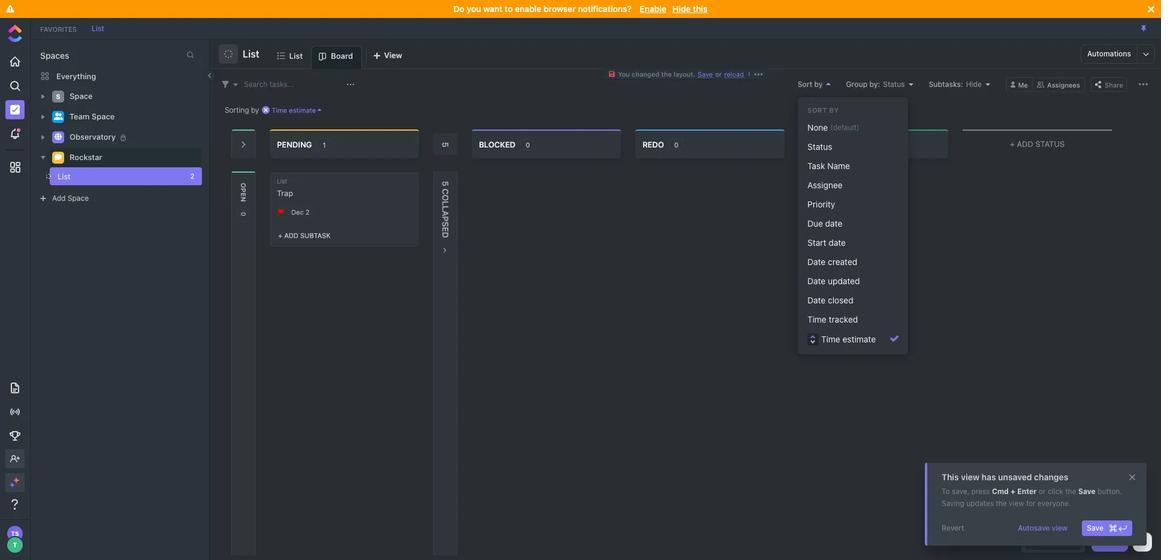 Task type: locate. For each thing, give the bounding box(es) containing it.
assignee
[[808, 180, 843, 190]]

to
[[942, 487, 950, 496]]

1 vertical spatial estimate
[[843, 334, 876, 344]]

1 horizontal spatial time estimate
[[822, 334, 876, 344]]

2 vertical spatial +
[[1011, 487, 1016, 496]]

you
[[618, 70, 630, 78]]

1 horizontal spatial task
[[1108, 537, 1124, 546]]

by for sorting by
[[251, 105, 259, 114]]

Search tasks... text field
[[244, 76, 344, 93]]

list right favorites
[[92, 24, 104, 33]]

search
[[244, 79, 268, 88]]

due date
[[808, 218, 843, 228]]

0 vertical spatial 5
[[441, 142, 451, 147]]

l
[[441, 201, 451, 206], [441, 206, 451, 211]]

or left reload
[[716, 70, 722, 78]]

view up save, on the right bottom of page
[[962, 472, 980, 482]]

time down time tracked
[[822, 334, 841, 344]]

view inside button
[[1053, 524, 1068, 533]]

o
[[240, 183, 248, 188]]

date down start
[[808, 257, 826, 267]]

1 vertical spatial date
[[808, 276, 826, 286]]

time down tasks...
[[272, 106, 287, 114]]

save left button.
[[1079, 487, 1096, 496]]

2 vertical spatial time
[[822, 334, 841, 344]]

task for task name
[[808, 161, 826, 171]]

+ left subtask
[[278, 231, 283, 239]]

date
[[826, 218, 843, 228], [829, 237, 846, 248]]

2 5 from the top
[[441, 181, 451, 186]]

1 vertical spatial sort
[[808, 106, 828, 114]]

2 horizontal spatial add
[[1018, 139, 1034, 148]]

the left layout.
[[662, 70, 672, 78]]

date
[[808, 257, 826, 267], [808, 276, 826, 286], [808, 295, 826, 305]]

1 vertical spatial closed
[[828, 295, 854, 305]]

0 horizontal spatial 0
[[240, 212, 248, 216]]

0 vertical spatial +
[[1011, 139, 1015, 148]]

revert
[[942, 524, 965, 533]]

date inside button
[[808, 276, 826, 286]]

has
[[982, 472, 997, 482]]

blocked
[[479, 139, 516, 149]]

o
[[441, 195, 451, 201]]

time estimate button
[[803, 329, 904, 350]]

sort left the by
[[808, 106, 828, 114]]

add left subtask
[[284, 231, 299, 239]]

p up 'd'
[[441, 216, 451, 222]]

1 horizontal spatial 0
[[526, 141, 530, 148]]

1 horizontal spatial e
[[441, 227, 451, 232]]

0 vertical spatial date
[[808, 257, 826, 267]]

2 vertical spatial date
[[808, 295, 826, 305]]

2 horizontal spatial 0
[[675, 141, 679, 148]]

1 horizontal spatial by
[[815, 79, 823, 88]]

date right due
[[826, 218, 843, 228]]

1 horizontal spatial p
[[441, 216, 451, 222]]

1 vertical spatial date
[[829, 237, 846, 248]]

saving
[[942, 499, 965, 508]]

0 horizontal spatial status
[[808, 142, 833, 152]]

team space link
[[70, 107, 194, 127]]

list link down rockstar
[[46, 167, 182, 185]]

0 horizontal spatial or
[[716, 70, 722, 78]]

+ down me button
[[1011, 139, 1015, 148]]

1 vertical spatial e
[[441, 227, 451, 232]]

1 vertical spatial view
[[1009, 499, 1025, 508]]

the down cmd
[[996, 499, 1007, 508]]

2 vertical spatial add
[[284, 231, 299, 239]]

1 horizontal spatial estimate
[[843, 334, 876, 344]]

by right sorting
[[251, 105, 259, 114]]

time tracked
[[808, 314, 859, 324]]

or inside the this view has unsaved changes to save, press cmd + enter or click the save button. saving updates the view for everyone.
[[1039, 487, 1046, 496]]

0 right blocked on the top of the page
[[526, 141, 530, 148]]

space
[[70, 91, 93, 101], [92, 112, 115, 121], [68, 194, 89, 203]]

enable
[[515, 4, 542, 14]]

sort up 'sort by'
[[798, 79, 813, 88]]

time estimate down time tracked button
[[822, 334, 876, 344]]

enable
[[640, 4, 667, 14]]

add
[[1018, 139, 1034, 148], [52, 194, 66, 203], [284, 231, 299, 239]]

none (default)
[[808, 122, 860, 133]]

0 vertical spatial task
[[808, 161, 826, 171]]

1 horizontal spatial the
[[996, 499, 1007, 508]]

me
[[1019, 81, 1029, 88]]

c
[[441, 189, 451, 195]]

time down the date closed on the right bottom of the page
[[808, 314, 827, 324]]

closed down none
[[807, 139, 838, 149]]

priority
[[808, 199, 836, 209]]

0 vertical spatial view
[[962, 472, 980, 482]]

0 vertical spatial by
[[815, 79, 823, 88]]

p up n
[[240, 188, 248, 193]]

1 date from the top
[[808, 257, 826, 267]]

0 vertical spatial sort
[[798, 79, 813, 88]]

0 vertical spatial p
[[240, 188, 248, 193]]

e down "o"
[[240, 193, 248, 197]]

layout.
[[674, 70, 696, 78]]

view left for
[[1009, 499, 1025, 508]]

+
[[1011, 139, 1015, 148], [278, 231, 283, 239], [1011, 487, 1016, 496]]

spaces link
[[31, 50, 69, 61]]

search tasks...
[[244, 79, 294, 88]]

+ add subtask
[[278, 231, 331, 239]]

0 horizontal spatial time estimate
[[272, 106, 316, 114]]

1 vertical spatial save
[[1088, 524, 1104, 533]]

space up 'observatory'
[[92, 112, 115, 121]]

space up team
[[70, 91, 93, 101]]

status inside button
[[808, 142, 833, 152]]

1 vertical spatial add
[[52, 194, 66, 203]]

browser
[[544, 4, 576, 14]]

list down comment icon
[[58, 172, 71, 181]]

list up 'trap'
[[277, 178, 287, 185]]

or left click
[[1039, 487, 1046, 496]]

e down a
[[441, 227, 451, 232]]

0 vertical spatial estimate
[[289, 106, 316, 114]]

0 vertical spatial space
[[70, 91, 93, 101]]

0 for redo
[[675, 141, 679, 148]]

closed up tracked
[[828, 295, 854, 305]]

0 horizontal spatial the
[[662, 70, 672, 78]]

time tracked button
[[803, 310, 904, 329]]

automations button
[[1082, 45, 1138, 63]]

1 vertical spatial or
[[1039, 487, 1046, 496]]

space down rockstar
[[68, 194, 89, 203]]

date created button
[[803, 253, 904, 272]]

date up the date closed on the right bottom of the page
[[808, 276, 826, 286]]

name
[[828, 161, 851, 171]]

tracked
[[829, 314, 859, 324]]

0 horizontal spatial p
[[240, 188, 248, 193]]

estimate down time tracked button
[[843, 334, 876, 344]]

1 vertical spatial time
[[808, 314, 827, 324]]

task name button
[[803, 157, 904, 176]]

5
[[441, 142, 451, 147], [441, 181, 451, 186]]

d
[[441, 232, 451, 238]]

save inside the this view has unsaved changes to save, press cmd + enter or click the save button. saving updates the view for everyone.
[[1079, 487, 1096, 496]]

1
[[323, 141, 326, 148]]

1 vertical spatial time estimate
[[822, 334, 876, 344]]

3 date from the top
[[808, 295, 826, 305]]

0 vertical spatial date
[[826, 218, 843, 228]]

list up search
[[243, 49, 259, 59]]

reload
[[725, 70, 744, 78]]

date created
[[808, 257, 858, 267]]

0 vertical spatial save
[[1079, 487, 1096, 496]]

tasks...
[[270, 79, 294, 88]]

view down everyone.
[[1053, 524, 1068, 533]]

task up the assignee
[[808, 161, 826, 171]]

0 right redo
[[675, 141, 679, 148]]

list link right favorites
[[86, 24, 110, 33]]

0
[[526, 141, 530, 148], [675, 141, 679, 148], [240, 212, 248, 216]]

1 vertical spatial 5
[[441, 181, 451, 186]]

1 5 from the top
[[441, 142, 451, 147]]

the
[[662, 70, 672, 78], [1066, 487, 1077, 496], [996, 499, 1007, 508]]

1 vertical spatial space
[[92, 112, 115, 121]]

task inside button
[[808, 161, 826, 171]]

0 vertical spatial add
[[1018, 139, 1034, 148]]

comment image
[[55, 154, 62, 161]]

me button
[[1006, 77, 1034, 91]]

status button
[[803, 137, 904, 157]]

closed inside date closed button
[[828, 295, 854, 305]]

2 vertical spatial the
[[996, 499, 1007, 508]]

assignees button
[[1034, 77, 1086, 91]]

1 vertical spatial p
[[441, 216, 451, 222]]

1 vertical spatial task
[[1108, 537, 1124, 546]]

a
[[441, 211, 451, 216]]

1 horizontal spatial or
[[1039, 487, 1046, 496]]

0 horizontal spatial by
[[251, 105, 259, 114]]

date up time tracked
[[808, 295, 826, 305]]

board
[[331, 51, 353, 61]]

by up 'sort by'
[[815, 79, 823, 88]]

by
[[815, 79, 823, 88], [251, 105, 259, 114]]

globe image
[[55, 133, 62, 141]]

estimate down search tasks... text box
[[289, 106, 316, 114]]

add down comment icon
[[52, 194, 66, 203]]

list inside button
[[243, 49, 259, 59]]

time estimate down search tasks... text box
[[272, 106, 316, 114]]

start
[[808, 237, 827, 248]]

1 horizontal spatial add
[[284, 231, 299, 239]]

do
[[454, 4, 465, 14]]

sort by
[[798, 79, 823, 88]]

l up a
[[441, 201, 451, 206]]

0 horizontal spatial e
[[240, 193, 248, 197]]

date for start date
[[829, 237, 846, 248]]

board link
[[331, 46, 358, 68]]

time estimate inside "button"
[[822, 334, 876, 344]]

0 horizontal spatial add
[[52, 194, 66, 203]]

2 horizontal spatial view
[[1053, 524, 1068, 533]]

date for date updated
[[808, 276, 826, 286]]

2 date from the top
[[808, 276, 826, 286]]

changes
[[1035, 472, 1069, 482]]

autosave view
[[1019, 524, 1068, 533]]

add for + add subtask
[[284, 231, 299, 239]]

2 vertical spatial view
[[1053, 524, 1068, 533]]

l down o on the top
[[441, 206, 451, 211]]

save down button.
[[1088, 524, 1104, 533]]

task name
[[808, 161, 851, 171]]

+ right cmd
[[1011, 487, 1016, 496]]

0 down n
[[240, 212, 248, 216]]

date up date created
[[829, 237, 846, 248]]

1 vertical spatial the
[[1066, 487, 1077, 496]]

1 horizontal spatial status
[[1036, 139, 1065, 148]]

view
[[962, 472, 980, 482], [1009, 499, 1025, 508], [1053, 524, 1068, 533]]

task for task
[[1108, 537, 1124, 546]]

0 vertical spatial time
[[272, 106, 287, 114]]

the right click
[[1066, 487, 1077, 496]]

0 vertical spatial or
[[716, 70, 722, 78]]

time
[[272, 106, 287, 114], [808, 314, 827, 324], [822, 334, 841, 344]]

0 horizontal spatial task
[[808, 161, 826, 171]]

date updated
[[808, 276, 861, 286]]

list link up search tasks... text box
[[289, 46, 308, 68]]

save
[[1079, 487, 1096, 496], [1088, 524, 1104, 533]]

date closed button
[[803, 291, 904, 310]]

0 horizontal spatial estimate
[[289, 106, 316, 114]]

add down me
[[1018, 139, 1034, 148]]

1 vertical spatial +
[[278, 231, 283, 239]]

2 vertical spatial space
[[68, 194, 89, 203]]

task down save button
[[1108, 537, 1124, 546]]

by
[[830, 106, 839, 114]]

cmd
[[993, 487, 1009, 496]]

everything
[[56, 71, 96, 81]]

1 horizontal spatial view
[[1009, 499, 1025, 508]]

unsaved
[[999, 472, 1033, 482]]

0 horizontal spatial view
[[962, 472, 980, 482]]

1 vertical spatial by
[[251, 105, 259, 114]]



Task type: vqa. For each thing, say whether or not it's contained in the screenshot.
view for This
yes



Task type: describe. For each thing, give the bounding box(es) containing it.
list inside list trap
[[277, 178, 287, 185]]

press
[[972, 487, 991, 496]]

automations
[[1088, 49, 1132, 58]]

you changed the layout.
[[618, 70, 696, 78]]

save button
[[1083, 521, 1133, 536]]

date for date closed
[[808, 295, 826, 305]]

save inside button
[[1088, 524, 1104, 533]]

changed
[[632, 70, 660, 78]]

add space
[[52, 194, 89, 203]]

want
[[484, 4, 503, 14]]

list button
[[238, 41, 259, 67]]

revert button
[[937, 521, 970, 536]]

by for sort by
[[815, 79, 823, 88]]

autosave
[[1019, 524, 1051, 533]]

time inside "button"
[[822, 334, 841, 344]]

add for + add status
[[1018, 139, 1034, 148]]

view for this
[[962, 472, 980, 482]]

sorting by
[[225, 105, 259, 114]]

s
[[441, 222, 451, 227]]

this
[[942, 472, 959, 482]]

due
[[808, 218, 823, 228]]

+ for + add subtask
[[278, 231, 283, 239]]

none
[[808, 122, 828, 133]]

favorites
[[40, 25, 77, 33]]

team space
[[70, 112, 115, 121]]

for
[[1027, 499, 1036, 508]]

redo
[[643, 139, 665, 149]]

0 vertical spatial closed
[[807, 139, 838, 149]]

observatory
[[70, 132, 116, 142]]

n
[[240, 197, 248, 202]]

this
[[693, 4, 708, 14]]

to
[[505, 4, 513, 14]]

time inside button
[[808, 314, 827, 324]]

enter
[[1018, 487, 1037, 496]]

0 for o p e n
[[240, 212, 248, 216]]

hide
[[673, 4, 691, 14]]

button.
[[1098, 487, 1123, 496]]

share
[[1105, 81, 1124, 88]]

0 for blocked
[[526, 141, 530, 148]]

observatory link
[[70, 128, 194, 147]]

everyone.
[[1038, 499, 1071, 508]]

2 horizontal spatial the
[[1066, 487, 1077, 496]]

everything link
[[31, 67, 209, 86]]

estimate inside "button"
[[843, 334, 876, 344]]

sorting
[[225, 105, 249, 114]]

2 vertical spatial list link
[[46, 167, 182, 185]]

priority button
[[803, 195, 904, 214]]

team
[[70, 112, 90, 121]]

0 vertical spatial e
[[240, 193, 248, 197]]

user group image
[[54, 113, 63, 120]]

rockstar link
[[70, 148, 194, 167]]

save,
[[952, 487, 970, 496]]

1 l from the top
[[441, 201, 451, 206]]

sort for sort by
[[798, 79, 813, 88]]

1 vertical spatial list link
[[289, 46, 308, 68]]

5 c o l l a p s e d
[[441, 181, 451, 238]]

start date button
[[803, 233, 904, 253]]

assignees
[[1048, 81, 1081, 88]]

+ inside the this view has unsaved changes to save, press cmd + enter or click the save button. saving updates the view for everyone.
[[1011, 487, 1016, 496]]

2 l from the top
[[441, 206, 451, 211]]

date updated button
[[803, 272, 904, 291]]

sort for sort by
[[808, 106, 828, 114]]

date closed
[[808, 295, 854, 305]]

spaces
[[40, 50, 69, 61]]

created
[[828, 257, 858, 267]]

updates
[[967, 499, 994, 508]]

sort by button
[[798, 79, 831, 88]]

notifications?
[[578, 4, 632, 14]]

o p e n
[[240, 183, 248, 202]]

this view has unsaved changes to save, press cmd + enter or click the save button. saving updates the view for everyone.
[[942, 472, 1123, 508]]

5 for 5
[[441, 142, 451, 147]]

space for add space
[[68, 194, 89, 203]]

5 for 5 c o l l a p s e d
[[441, 181, 451, 186]]

do you want to enable browser notifications? enable hide this
[[454, 4, 708, 14]]

due date button
[[803, 214, 904, 233]]

autosave view button
[[1014, 521, 1073, 536]]

sort by
[[808, 106, 839, 114]]

space for team space
[[92, 112, 115, 121]]

0 vertical spatial time estimate
[[272, 106, 316, 114]]

list up search tasks... text box
[[289, 51, 303, 60]]

you
[[467, 4, 481, 14]]

view for autosave
[[1053, 524, 1068, 533]]

+ add status
[[1011, 139, 1065, 148]]

trap
[[277, 188, 293, 198]]

0 vertical spatial the
[[662, 70, 672, 78]]

0 vertical spatial list link
[[86, 24, 110, 33]]

assignee button
[[803, 176, 904, 195]]

space link
[[70, 87, 194, 106]]

date for due date
[[826, 218, 843, 228]]

(default)
[[831, 123, 860, 132]]

+ for + add status
[[1011, 139, 1015, 148]]

click
[[1048, 487, 1064, 496]]

share button
[[1092, 77, 1128, 91]]

date for date created
[[808, 257, 826, 267]]

2
[[190, 172, 194, 180]]

start date
[[808, 237, 846, 248]]

subtask
[[300, 231, 331, 239]]



